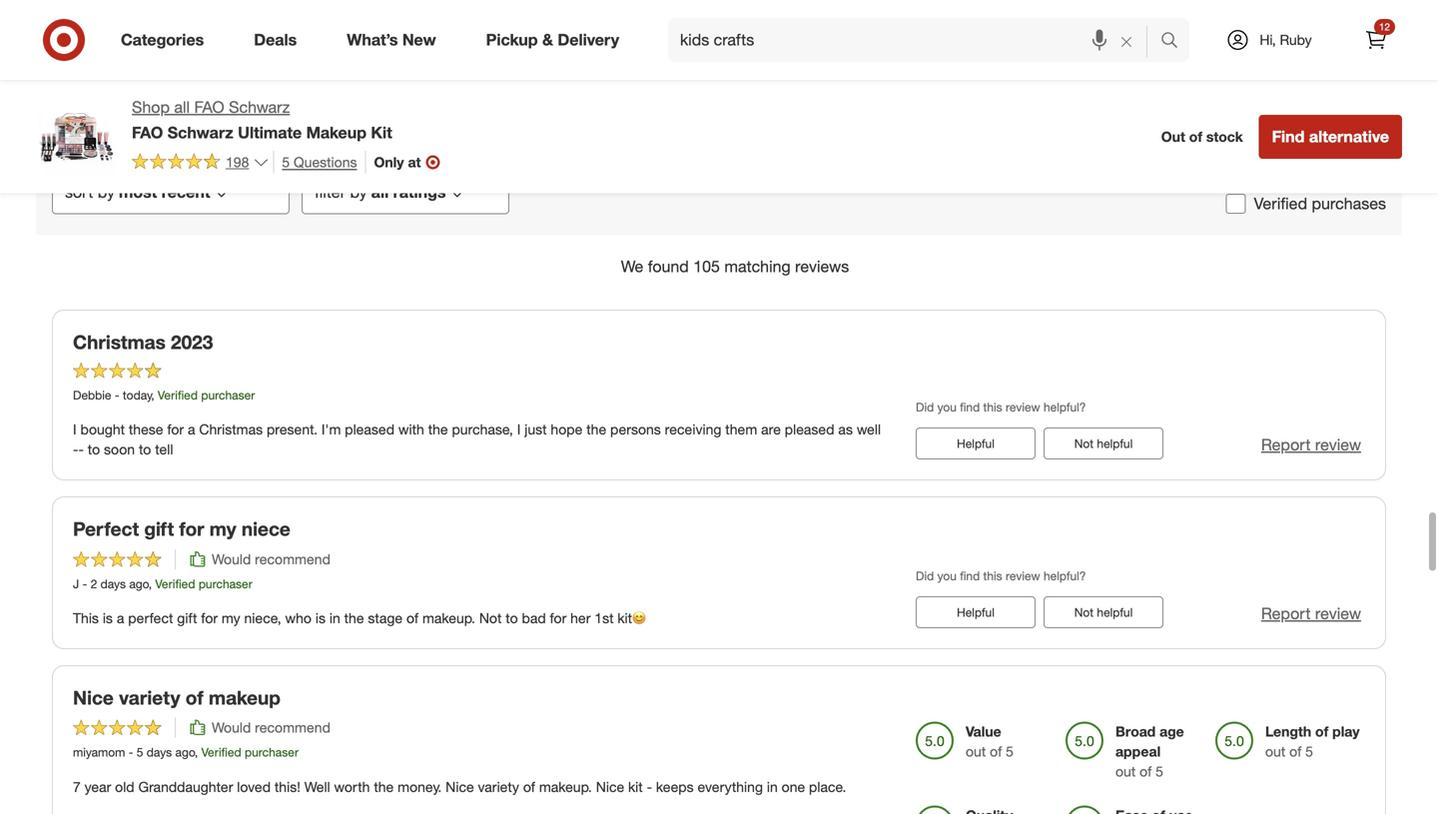 Task type: describe. For each thing, give the bounding box(es) containing it.
christmas inside i bought these for a christmas present. i'm pleased with the purchase, i just hope the persons receiving them are pleased as well -- to soon to tell
[[199, 421, 263, 438]]

present.
[[267, 421, 318, 438]]

for inside i bought these for a christmas present. i'm pleased with the purchase, i just hope the persons receiving them are pleased as well -- to soon to tell
[[167, 421, 184, 438]]

pickup
[[486, 30, 538, 50]]

helpful for christmas 2023
[[957, 436, 995, 451]]

purchaser for makeup
[[245, 745, 299, 760]]

out for broad age appeal
[[1116, 763, 1136, 781]]

ago for gift
[[129, 576, 149, 591]]

kit
[[371, 123, 392, 142]]

perfect gift for my niece
[[73, 518, 291, 541]]

0 vertical spatial fao
[[194, 97, 225, 117]]

length of play out of 5
[[1266, 723, 1360, 761]]

find alternative button
[[1260, 115, 1403, 159]]

0 vertical spatial schwarz
[[229, 97, 290, 117]]

the right hope
[[587, 421, 607, 438]]

verified purchases
[[1255, 194, 1387, 213]]

what's new
[[347, 30, 436, 50]]

sort
[[65, 182, 93, 202]]

hope
[[551, 421, 583, 438]]

sort by most recent
[[65, 182, 210, 202]]

well
[[857, 421, 881, 438]]

shop all fao schwarz fao schwarz ultimate makeup kit
[[132, 97, 392, 142]]

report review button for christmas 2023
[[1262, 434, 1362, 457]]

of inside "value out of 5"
[[990, 743, 1002, 761]]

0 horizontal spatial fao
[[132, 123, 163, 142]]

filter by all ratings
[[315, 182, 446, 202]]

days for gift
[[101, 576, 126, 591]]

0 vertical spatial in
[[330, 609, 340, 627]]

verified up loved
[[201, 745, 241, 760]]

found
[[648, 257, 689, 276]]

miyamom - 5 days ago , verified purchaser
[[73, 745, 299, 760]]

miyamom
[[73, 745, 125, 760]]

filter
[[315, 182, 346, 202]]

appeal
[[1116, 743, 1161, 761]]

0 vertical spatial my
[[210, 518, 236, 541]]

- left today
[[115, 388, 119, 403]]

1 horizontal spatial variety
[[478, 778, 520, 796]]

deals link
[[237, 18, 322, 62]]

at
[[408, 153, 421, 171]]

0 horizontal spatial makeup.
[[423, 609, 476, 627]]

j - 2 days ago , verified purchaser
[[73, 576, 253, 591]]

2 i from the left
[[517, 421, 521, 438]]

0 vertical spatial ,
[[151, 388, 154, 403]]

0 horizontal spatial gift
[[144, 518, 174, 541]]

pickup & delivery
[[486, 30, 620, 50]]

purchase,
[[452, 421, 513, 438]]

would for my
[[212, 550, 251, 568]]

hi, ruby
[[1260, 31, 1313, 48]]

not for christmas 2023
[[1075, 436, 1094, 451]]

year
[[85, 778, 111, 796]]

only at
[[374, 153, 421, 171]]

did for christmas 2023
[[916, 400, 934, 415]]

worth
[[334, 778, 370, 796]]

length
[[1266, 723, 1312, 741]]

find alternative
[[1273, 127, 1390, 146]]

report review for perfect gift for my niece
[[1262, 604, 1362, 623]]

report for christmas 2023
[[1262, 435, 1311, 455]]

value out of 5
[[966, 723, 1014, 761]]

soon
[[104, 441, 135, 458]]

With photos checkbox
[[1227, 167, 1247, 187]]

bad
[[522, 609, 546, 627]]

are
[[762, 421, 781, 438]]

i bought these for a christmas present. i'm pleased with the purchase, i just hope the persons receiving them are pleased as well -- to soon to tell
[[73, 421, 881, 458]]

the right worth
[[374, 778, 394, 796]]

you for perfect gift for my niece
[[938, 568, 957, 583]]

- down bought
[[78, 441, 84, 458]]

everything
[[698, 778, 763, 796]]

7
[[73, 778, 81, 796]]

who
[[285, 609, 312, 627]]

broad
[[1116, 723, 1156, 741]]

1 vertical spatial my
[[222, 609, 240, 627]]

would for makeup
[[212, 719, 251, 737]]

makeup
[[209, 686, 281, 709]]

stock
[[1207, 128, 1244, 145]]

pickup & delivery link
[[469, 18, 645, 62]]

2
[[91, 576, 97, 591]]

today
[[123, 388, 151, 403]]

age
[[1160, 723, 1185, 741]]

broad age appeal out of 5
[[1116, 723, 1185, 781]]

1 horizontal spatial nice
[[446, 778, 474, 796]]

for up j - 2 days ago , verified purchaser
[[179, 518, 204, 541]]

helpful? for perfect gift for my niece
[[1044, 568, 1087, 583]]

198
[[226, 153, 249, 171]]

2 horizontal spatial nice
[[596, 778, 625, 796]]

these
[[129, 421, 163, 438]]

old
[[115, 778, 134, 796]]

5 questions
[[282, 153, 357, 171]]

perfect
[[128, 609, 173, 627]]

value
[[966, 723, 1002, 741]]

5 inside length of play out of 5
[[1306, 743, 1314, 761]]

place.
[[809, 778, 847, 796]]

receiving
[[665, 421, 722, 438]]

report review for christmas 2023
[[1262, 435, 1362, 455]]

christmas 2023
[[73, 331, 213, 354]]

purchases
[[1312, 194, 1387, 213]]

well
[[304, 778, 330, 796]]

Verified purchases checkbox
[[1227, 194, 1247, 214]]

hi,
[[1260, 31, 1277, 48]]

kit😊
[[618, 609, 647, 627]]

12
[[1380, 20, 1391, 33]]

the right 'with'
[[428, 421, 448, 438]]

alternative
[[1310, 127, 1390, 146]]

would recommend for perfect gift for my niece
[[212, 550, 331, 568]]

her
[[571, 609, 591, 627]]

find for perfect gift for my niece
[[960, 568, 980, 583]]

2 is from the left
[[316, 609, 326, 627]]

not helpful for perfect gift for my niece
[[1075, 605, 1133, 620]]

by for sort by
[[98, 182, 115, 202]]

did you find this review helpful? for perfect gift for my niece
[[916, 568, 1087, 583]]

&
[[543, 30, 554, 50]]

for left her on the left bottom
[[550, 609, 567, 627]]

granddaughter
[[138, 778, 233, 796]]

stage
[[368, 609, 403, 627]]

all inside shop all fao schwarz fao schwarz ultimate makeup kit
[[174, 97, 190, 117]]

one
[[782, 778, 806, 796]]

most
[[119, 182, 157, 202]]

search button
[[1152, 18, 1200, 66]]

- right miyamom
[[129, 745, 133, 760]]

out of stock
[[1162, 128, 1244, 145]]

this for perfect gift for my niece
[[984, 568, 1003, 583]]

105
[[694, 257, 720, 276]]

reviews
[[796, 257, 850, 276]]



Task type: vqa. For each thing, say whether or not it's contained in the screenshot.
"F.A.O. SCHWARZ®, CELEBRATING THE WONDER OF CHILDHOOD SINCE 1862"
no



Task type: locate. For each thing, give the bounding box(es) containing it.
variety up miyamom - 5 days ago , verified purchaser
[[119, 686, 180, 709]]

1 pleased from the left
[[345, 421, 395, 438]]

helpful? for christmas 2023
[[1044, 400, 1087, 415]]

1 helpful button from the top
[[916, 428, 1036, 460]]

tell
[[155, 441, 173, 458]]

1 horizontal spatial a
[[188, 421, 195, 438]]

0 horizontal spatial i
[[73, 421, 77, 438]]

helpful for perfect gift for my niece
[[957, 605, 995, 620]]

a left perfect
[[117, 609, 124, 627]]

1 horizontal spatial to
[[139, 441, 151, 458]]

deals
[[254, 30, 297, 50]]

2 you from the top
[[938, 568, 957, 583]]

not
[[1075, 436, 1094, 451], [1075, 605, 1094, 620], [479, 609, 502, 627]]

pleased left as
[[785, 421, 835, 438]]

purchaser down 2023 at top
[[201, 388, 255, 403]]

only
[[374, 153, 404, 171]]

0 horizontal spatial out
[[966, 743, 986, 761]]

5 questions link
[[273, 151, 357, 174]]

categories link
[[104, 18, 229, 62]]

0 vertical spatial helpful
[[957, 436, 995, 451]]

not for perfect gift for my niece
[[1075, 605, 1094, 620]]

helpful
[[1098, 436, 1133, 451], [1098, 605, 1133, 620]]

did
[[916, 400, 934, 415], [916, 568, 934, 583]]

1 vertical spatial gift
[[177, 609, 197, 627]]

not helpful for christmas 2023
[[1075, 436, 1133, 451]]

to left tell
[[139, 441, 151, 458]]

this
[[73, 609, 99, 627]]

5 inside "value out of 5"
[[1006, 743, 1014, 761]]

christmas left present.
[[199, 421, 263, 438]]

12 link
[[1355, 18, 1399, 62]]

1 recommend from the top
[[255, 550, 331, 568]]

my left niece,
[[222, 609, 240, 627]]

helpful for christmas 2023
[[1098, 436, 1133, 451]]

2 horizontal spatial out
[[1266, 743, 1286, 761]]

as
[[839, 421, 853, 438]]

to down bought
[[88, 441, 100, 458]]

makeup. left kit
[[539, 778, 592, 796]]

of
[[1190, 128, 1203, 145], [407, 609, 419, 627], [186, 686, 204, 709], [1316, 723, 1329, 741], [990, 743, 1002, 761], [1290, 743, 1302, 761], [1140, 763, 1152, 781], [523, 778, 536, 796]]

1 vertical spatial find
[[960, 568, 980, 583]]

report for perfect gift for my niece
[[1262, 604, 1311, 623]]

1 vertical spatial helpful
[[1098, 605, 1133, 620]]

delivery
[[558, 30, 620, 50]]

for
[[167, 421, 184, 438], [179, 518, 204, 541], [201, 609, 218, 627], [550, 609, 567, 627]]

image of fao schwarz ultimate makeup kit image
[[36, 96, 116, 176]]

0 horizontal spatial pleased
[[345, 421, 395, 438]]

what's
[[347, 30, 398, 50]]

not helpful button for christmas 2023
[[1044, 428, 1164, 460]]

of inside broad age appeal out of 5
[[1140, 763, 1152, 781]]

ago for variety
[[175, 745, 195, 760]]

by
[[98, 182, 115, 202], [350, 182, 367, 202]]

ruby
[[1280, 31, 1313, 48]]

j
[[73, 576, 79, 591]]

5
[[282, 153, 290, 171], [1006, 743, 1014, 761], [1306, 743, 1314, 761], [137, 745, 143, 760], [1156, 763, 1164, 781]]

ultimate
[[238, 123, 302, 142]]

5 inside broad age appeal out of 5
[[1156, 763, 1164, 781]]

2 report from the top
[[1262, 604, 1311, 623]]

i'm
[[322, 421, 341, 438]]

1 you from the top
[[938, 400, 957, 415]]

2 helpful button from the top
[[916, 596, 1036, 628]]

helpful?
[[1044, 400, 1087, 415], [1044, 568, 1087, 583]]

0 horizontal spatial by
[[98, 182, 115, 202]]

0 vertical spatial a
[[188, 421, 195, 438]]

1st
[[595, 609, 614, 627]]

report review button
[[1262, 434, 1362, 457], [1262, 602, 1362, 625]]

1 vertical spatial ago
[[175, 745, 195, 760]]

all right shop
[[174, 97, 190, 117]]

1 helpful from the top
[[957, 436, 995, 451]]

1 find from the top
[[960, 400, 980, 415]]

out for length of play
[[1266, 743, 1286, 761]]

1 vertical spatial all
[[371, 182, 389, 202]]

1 horizontal spatial out
[[1116, 763, 1136, 781]]

out down "length"
[[1266, 743, 1286, 761]]

by for filter by
[[350, 182, 367, 202]]

did for perfect gift for my niece
[[916, 568, 934, 583]]

fao down shop
[[132, 123, 163, 142]]

1 horizontal spatial makeup.
[[539, 778, 592, 796]]

, for variety
[[195, 745, 198, 760]]

nice left kit
[[596, 778, 625, 796]]

1 horizontal spatial fao
[[194, 97, 225, 117]]

in right who
[[330, 609, 340, 627]]

2 recommend from the top
[[255, 719, 331, 737]]

would down makeup
[[212, 719, 251, 737]]

2 report review from the top
[[1262, 604, 1362, 623]]

i left bought
[[73, 421, 77, 438]]

, up these
[[151, 388, 154, 403]]

schwarz up 198 link
[[168, 123, 234, 142]]

2 pleased from the left
[[785, 421, 835, 438]]

my
[[210, 518, 236, 541], [222, 609, 240, 627]]

out
[[1162, 128, 1186, 145]]

all down only
[[371, 182, 389, 202]]

0 vertical spatial find
[[960, 400, 980, 415]]

you for christmas 2023
[[938, 400, 957, 415]]

a inside i bought these for a christmas present. i'm pleased with the purchase, i just hope the persons receiving them are pleased as well -- to soon to tell
[[188, 421, 195, 438]]

2 by from the left
[[350, 182, 367, 202]]

for left niece,
[[201, 609, 218, 627]]

, up perfect
[[149, 576, 152, 591]]

0 vertical spatial would recommend
[[212, 550, 331, 568]]

verified up perfect
[[155, 576, 195, 591]]

1 vertical spatial helpful button
[[916, 596, 1036, 628]]

1 did from the top
[[916, 400, 934, 415]]

0 horizontal spatial is
[[103, 609, 113, 627]]

search
[[1152, 32, 1200, 52]]

would recommend down makeup
[[212, 719, 331, 737]]

in left the one
[[767, 778, 778, 796]]

1 would recommend from the top
[[212, 550, 331, 568]]

variety right money.
[[478, 778, 520, 796]]

purchaser for my
[[199, 576, 253, 591]]

1 this from the top
[[984, 400, 1003, 415]]

1 vertical spatial helpful
[[957, 605, 995, 620]]

1 vertical spatial helpful?
[[1044, 568, 1087, 583]]

1 vertical spatial fao
[[132, 123, 163, 142]]

christmas up today
[[73, 331, 166, 354]]

helpful for perfect gift for my niece
[[1098, 605, 1133, 620]]

ratings
[[393, 182, 446, 202]]

by right sort
[[98, 182, 115, 202]]

0 vertical spatial ago
[[129, 576, 149, 591]]

2 helpful from the top
[[1098, 605, 1133, 620]]

1 vertical spatial report review button
[[1262, 602, 1362, 625]]

nice right money.
[[446, 778, 474, 796]]

0 vertical spatial not helpful button
[[1044, 428, 1164, 460]]

2 vertical spatial ,
[[195, 745, 198, 760]]

the left stage
[[344, 609, 364, 627]]

0 horizontal spatial ago
[[129, 576, 149, 591]]

0 horizontal spatial a
[[117, 609, 124, 627]]

1 vertical spatial this
[[984, 568, 1003, 583]]

variety
[[119, 686, 180, 709], [478, 778, 520, 796]]

- right "j"
[[83, 576, 87, 591]]

0 vertical spatial variety
[[119, 686, 180, 709]]

1 vertical spatial did
[[916, 568, 934, 583]]

find for christmas 2023
[[960, 400, 980, 415]]

, up granddaughter
[[195, 745, 198, 760]]

0 horizontal spatial in
[[330, 609, 340, 627]]

1 not helpful button from the top
[[1044, 428, 1164, 460]]

this is a perfect gift for my niece, who is in the stage of makeup. not to bad for her 1st kit😊
[[73, 609, 647, 627]]

we
[[621, 257, 644, 276]]

,
[[151, 388, 154, 403], [149, 576, 152, 591], [195, 745, 198, 760]]

this
[[984, 400, 1003, 415], [984, 568, 1003, 583]]

nice up miyamom
[[73, 686, 114, 709]]

1 vertical spatial ,
[[149, 576, 152, 591]]

0 vertical spatial helpful?
[[1044, 400, 1087, 415]]

1 vertical spatial purchaser
[[199, 576, 253, 591]]

0 horizontal spatial all
[[174, 97, 190, 117]]

2 vertical spatial purchaser
[[245, 745, 299, 760]]

a
[[188, 421, 195, 438], [117, 609, 124, 627]]

0 horizontal spatial christmas
[[73, 331, 166, 354]]

we found 105 matching reviews
[[621, 257, 850, 276]]

1 vertical spatial would recommend
[[212, 719, 331, 737]]

days for variety
[[147, 745, 172, 760]]

schwarz up ultimate
[[229, 97, 290, 117]]

matching
[[725, 257, 791, 276]]

1 report from the top
[[1262, 435, 1311, 455]]

0 vertical spatial gift
[[144, 518, 174, 541]]

this!
[[275, 778, 301, 796]]

0 vertical spatial would
[[212, 550, 251, 568]]

0 horizontal spatial to
[[88, 441, 100, 458]]

1 vertical spatial did you find this review helpful?
[[916, 568, 1087, 583]]

2 did you find this review helpful? from the top
[[916, 568, 1087, 583]]

1 not helpful from the top
[[1075, 436, 1133, 451]]

recommend for nice variety of makeup
[[255, 719, 331, 737]]

recommend
[[255, 550, 331, 568], [255, 719, 331, 737]]

1 horizontal spatial by
[[350, 182, 367, 202]]

0 vertical spatial report review
[[1262, 435, 1362, 455]]

out inside "value out of 5"
[[966, 743, 986, 761]]

1 vertical spatial in
[[767, 778, 778, 796]]

1 horizontal spatial is
[[316, 609, 326, 627]]

purchaser up niece,
[[199, 576, 253, 591]]

purchaser up this!
[[245, 745, 299, 760]]

helpful button
[[916, 428, 1036, 460], [916, 596, 1036, 628]]

2 helpful from the top
[[957, 605, 995, 620]]

days right 2
[[101, 576, 126, 591]]

1 horizontal spatial christmas
[[199, 421, 263, 438]]

ago up perfect
[[129, 576, 149, 591]]

1 vertical spatial christmas
[[199, 421, 263, 438]]

1 is from the left
[[103, 609, 113, 627]]

2 find from the top
[[960, 568, 980, 583]]

2 did from the top
[[916, 568, 934, 583]]

0 vertical spatial helpful
[[1098, 436, 1133, 451]]

recommend down niece
[[255, 550, 331, 568]]

1 vertical spatial a
[[117, 609, 124, 627]]

0 horizontal spatial variety
[[119, 686, 180, 709]]

would down niece
[[212, 550, 251, 568]]

new
[[403, 30, 436, 50]]

did you find this review helpful? for christmas 2023
[[916, 400, 1087, 415]]

nice
[[73, 686, 114, 709], [446, 778, 474, 796], [596, 778, 625, 796]]

0 vertical spatial report review button
[[1262, 434, 1362, 457]]

0 vertical spatial this
[[984, 400, 1003, 415]]

1 report review button from the top
[[1262, 434, 1362, 457]]

1 vertical spatial not helpful
[[1075, 605, 1133, 620]]

with
[[399, 421, 424, 438]]

2 horizontal spatial to
[[506, 609, 518, 627]]

2 not helpful from the top
[[1075, 605, 1133, 620]]

2 would recommend from the top
[[212, 719, 331, 737]]

1 vertical spatial not helpful button
[[1044, 596, 1164, 628]]

out down "value"
[[966, 743, 986, 761]]

1 vertical spatial days
[[147, 745, 172, 760]]

2 would from the top
[[212, 719, 251, 737]]

1 helpful from the top
[[1098, 436, 1133, 451]]

for up tell
[[167, 421, 184, 438]]

0 vertical spatial christmas
[[73, 331, 166, 354]]

0 horizontal spatial days
[[101, 576, 126, 591]]

1 vertical spatial report review
[[1262, 604, 1362, 623]]

keeps
[[656, 778, 694, 796]]

the
[[428, 421, 448, 438], [587, 421, 607, 438], [344, 609, 364, 627], [374, 778, 394, 796]]

to left bad on the bottom of the page
[[506, 609, 518, 627]]

0 vertical spatial did
[[916, 400, 934, 415]]

report
[[1262, 435, 1311, 455], [1262, 604, 1311, 623]]

is right this
[[103, 609, 113, 627]]

them
[[726, 421, 758, 438]]

- right kit
[[647, 778, 653, 796]]

what's new link
[[330, 18, 461, 62]]

1 would from the top
[[212, 550, 251, 568]]

0 vertical spatial helpful button
[[916, 428, 1036, 460]]

would recommend for nice variety of makeup
[[212, 719, 331, 737]]

play
[[1333, 723, 1360, 741]]

1 horizontal spatial pleased
[[785, 421, 835, 438]]

0 vertical spatial all
[[174, 97, 190, 117]]

1 i from the left
[[73, 421, 77, 438]]

you
[[938, 400, 957, 415], [938, 568, 957, 583]]

to
[[88, 441, 100, 458], [139, 441, 151, 458], [506, 609, 518, 627]]

1 vertical spatial recommend
[[255, 719, 331, 737]]

2 not helpful button from the top
[[1044, 596, 1164, 628]]

0 vertical spatial recommend
[[255, 550, 331, 568]]

find
[[1273, 127, 1305, 146]]

recommend for perfect gift for my niece
[[255, 550, 331, 568]]

nice variety of makeup
[[73, 686, 281, 709]]

1 helpful? from the top
[[1044, 400, 1087, 415]]

verified right verified purchases checkbox
[[1255, 194, 1308, 213]]

1 horizontal spatial days
[[147, 745, 172, 760]]

1 vertical spatial would
[[212, 719, 251, 737]]

report review
[[1262, 435, 1362, 455], [1262, 604, 1362, 623]]

kit
[[629, 778, 643, 796]]

out inside broad age appeal out of 5
[[1116, 763, 1136, 781]]

0 vertical spatial did you find this review helpful?
[[916, 400, 1087, 415]]

makeup. right stage
[[423, 609, 476, 627]]

2023
[[171, 331, 213, 354]]

not helpful button for perfect gift for my niece
[[1044, 596, 1164, 628]]

1 horizontal spatial gift
[[177, 609, 197, 627]]

1 horizontal spatial in
[[767, 778, 778, 796]]

1 vertical spatial report
[[1262, 604, 1311, 623]]

1 vertical spatial schwarz
[[168, 123, 234, 142]]

198 link
[[132, 151, 269, 175]]

What can we help you find? suggestions appear below search field
[[668, 18, 1166, 62]]

is right who
[[316, 609, 326, 627]]

report review button for perfect gift for my niece
[[1262, 602, 1362, 625]]

- left the soon
[[73, 441, 78, 458]]

2 helpful? from the top
[[1044, 568, 1087, 583]]

1 vertical spatial you
[[938, 568, 957, 583]]

purchaser
[[201, 388, 255, 403], [199, 576, 253, 591], [245, 745, 299, 760]]

out inside length of play out of 5
[[1266, 743, 1286, 761]]

0 horizontal spatial nice
[[73, 686, 114, 709]]

all
[[174, 97, 190, 117], [371, 182, 389, 202]]

i left just
[[517, 421, 521, 438]]

0 vertical spatial report
[[1262, 435, 1311, 455]]

pleased right i'm
[[345, 421, 395, 438]]

0 vertical spatial you
[[938, 400, 957, 415]]

1 horizontal spatial i
[[517, 421, 521, 438]]

would recommend down niece
[[212, 550, 331, 568]]

is
[[103, 609, 113, 627], [316, 609, 326, 627]]

1 horizontal spatial ago
[[175, 745, 195, 760]]

helpful button for perfect gift for my niece
[[916, 596, 1036, 628]]

1 report review from the top
[[1262, 435, 1362, 455]]

my left niece
[[210, 518, 236, 541]]

0 vertical spatial makeup.
[[423, 609, 476, 627]]

1 vertical spatial makeup.
[[539, 778, 592, 796]]

days up granddaughter
[[147, 745, 172, 760]]

loved
[[237, 778, 271, 796]]

questions
[[294, 153, 357, 171]]

out down appeal
[[1116, 763, 1136, 781]]

helpful button for christmas 2023
[[916, 428, 1036, 460]]

1 horizontal spatial all
[[371, 182, 389, 202]]

1 by from the left
[[98, 182, 115, 202]]

fao up 198 link
[[194, 97, 225, 117]]

2 report review button from the top
[[1262, 602, 1362, 625]]

this for christmas 2023
[[984, 400, 1003, 415]]

ago up granddaughter
[[175, 745, 195, 760]]

, for gift
[[149, 576, 152, 591]]

0 vertical spatial not helpful
[[1075, 436, 1133, 451]]

a down the "debbie - today , verified purchaser"
[[188, 421, 195, 438]]

perfect
[[73, 518, 139, 541]]

money.
[[398, 778, 442, 796]]

debbie
[[73, 388, 111, 403]]

verified right today
[[158, 388, 198, 403]]

0 vertical spatial purchaser
[[201, 388, 255, 403]]

recommend down makeup
[[255, 719, 331, 737]]

1 did you find this review helpful? from the top
[[916, 400, 1087, 415]]

just
[[525, 421, 547, 438]]

1 vertical spatial variety
[[478, 778, 520, 796]]

niece,
[[244, 609, 281, 627]]

2 this from the top
[[984, 568, 1003, 583]]

by right filter
[[350, 182, 367, 202]]



